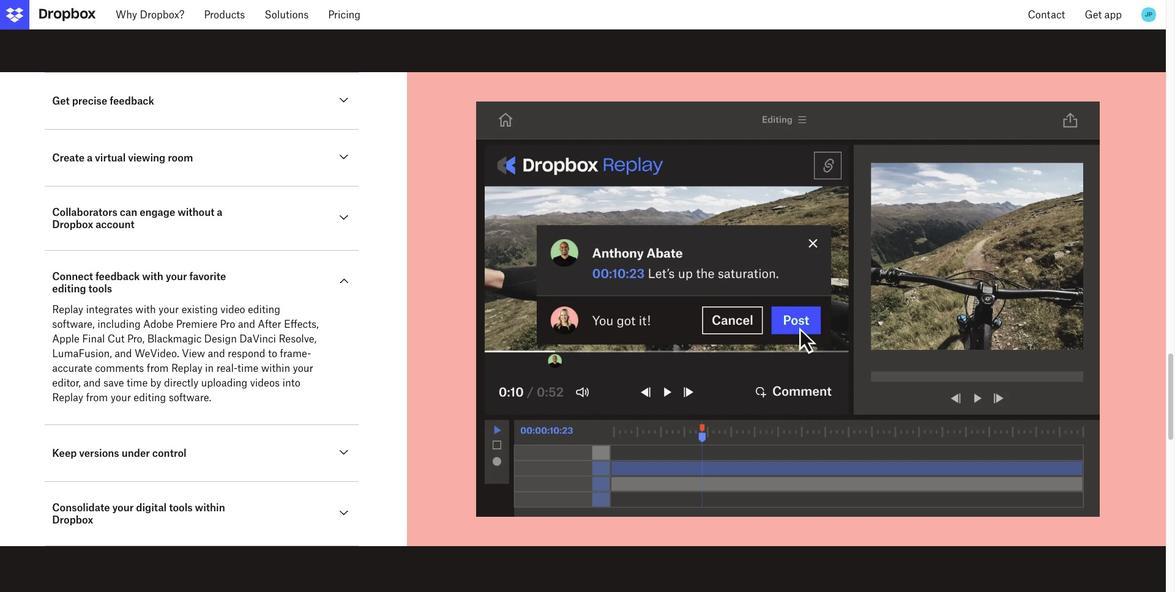 Task type: vqa. For each thing, say whether or not it's contained in the screenshot.
bottom people
no



Task type: describe. For each thing, give the bounding box(es) containing it.
tools inside consolidate your digital tools within dropbox
[[169, 502, 193, 514]]

including
[[97, 319, 141, 331]]

into
[[282, 377, 300, 390]]

contact button
[[1018, 0, 1075, 29]]

0 vertical spatial a
[[87, 152, 92, 164]]

1 vertical spatial time
[[127, 377, 148, 390]]

keep versions under control
[[52, 448, 186, 460]]

and up comments
[[115, 348, 132, 360]]

comments
[[95, 363, 144, 375]]

by
[[150, 377, 161, 390]]

and left 'save' on the bottom
[[83, 377, 101, 390]]

your up adobe
[[159, 304, 179, 316]]

effects,
[[284, 319, 319, 331]]

editor,
[[52, 377, 81, 390]]

integrates
[[86, 304, 133, 316]]

products
[[204, 9, 245, 21]]

0 vertical spatial replay
[[52, 304, 83, 316]]

virtual
[[95, 152, 126, 164]]

pricing link
[[318, 0, 370, 29]]

app
[[1105, 9, 1122, 21]]

feedback inside connect feedback with your favorite editing tools
[[95, 271, 140, 283]]

replay integrates with your existing video editing software, including adobe premiere pro and after effects, apple final cut pro, blackmagic design davinci resolve, lumafusion, and wevideo. view and respond to frame- accurate comments from replay in real-time within your editor, and save time by directly uploading videos into replay from your editing software.
[[52, 304, 319, 404]]

1 horizontal spatial time
[[238, 363, 258, 375]]

solutions
[[265, 9, 309, 21]]

contact
[[1028, 9, 1065, 21]]

favorite
[[189, 271, 226, 283]]

frame-
[[280, 348, 311, 360]]

video
[[220, 304, 245, 316]]

why
[[116, 9, 137, 21]]

why dropbox?
[[116, 9, 184, 21]]

viewing
[[128, 152, 165, 164]]

connect feedback with your favorite editing tools
[[52, 271, 226, 295]]

1 vertical spatial replay
[[171, 363, 202, 375]]

uploading
[[201, 377, 247, 390]]

a inside collaborators can engage without a dropbox account
[[217, 207, 223, 219]]

2 horizontal spatial editing
[[248, 304, 280, 316]]

cut
[[108, 333, 125, 345]]

existing
[[182, 304, 218, 316]]

pro
[[220, 319, 235, 331]]

consolidate
[[52, 502, 110, 514]]

under
[[122, 448, 150, 460]]

your down frame-
[[293, 363, 313, 375]]

solutions button
[[255, 0, 318, 29]]

directly
[[164, 377, 198, 390]]

product ui shows how replay integrates with your existing video editing software image
[[436, 102, 1140, 517]]

design
[[204, 333, 237, 345]]

and up davinci
[[238, 319, 255, 331]]

jp button
[[1139, 5, 1159, 24]]

why dropbox? button
[[106, 0, 194, 29]]

and down design
[[208, 348, 225, 360]]

get app
[[1085, 9, 1122, 21]]

within inside replay integrates with your existing video editing software, including adobe premiere pro and after effects, apple final cut pro, blackmagic design davinci resolve, lumafusion, and wevideo. view and respond to frame- accurate comments from replay in real-time within your editor, and save time by directly uploading videos into replay from your editing software.
[[261, 363, 290, 375]]

view
[[182, 348, 205, 360]]



Task type: locate. For each thing, give the bounding box(es) containing it.
after
[[258, 319, 281, 331]]

resolve,
[[279, 333, 317, 345]]

1 horizontal spatial from
[[147, 363, 169, 375]]

your
[[166, 271, 187, 283], [159, 304, 179, 316], [293, 363, 313, 375], [111, 392, 131, 404], [112, 502, 134, 514]]

0 vertical spatial with
[[142, 271, 163, 283]]

within
[[261, 363, 290, 375], [195, 502, 225, 514]]

replay up directly
[[171, 363, 202, 375]]

account
[[96, 219, 134, 231]]

control
[[152, 448, 186, 460]]

0 vertical spatial from
[[147, 363, 169, 375]]

tools inside connect feedback with your favorite editing tools
[[88, 283, 112, 295]]

get precise feedback
[[52, 95, 154, 107]]

dropbox inside consolidate your digital tools within dropbox
[[52, 514, 93, 527]]

0 horizontal spatial within
[[195, 502, 225, 514]]

editing inside connect feedback with your favorite editing tools
[[52, 283, 86, 295]]

to
[[268, 348, 277, 360]]

within down to
[[261, 363, 290, 375]]

replay up software,
[[52, 304, 83, 316]]

pricing
[[328, 9, 361, 21]]

0 horizontal spatial from
[[86, 392, 108, 404]]

2 dropbox from the top
[[52, 514, 93, 527]]

lumafusion,
[[52, 348, 112, 360]]

engage
[[140, 207, 175, 219]]

within inside consolidate your digital tools within dropbox
[[195, 502, 225, 514]]

1 horizontal spatial a
[[217, 207, 223, 219]]

tools right digital
[[169, 502, 193, 514]]

feedback up integrates
[[95, 271, 140, 283]]

room
[[168, 152, 193, 164]]

time
[[238, 363, 258, 375], [127, 377, 148, 390]]

videos
[[250, 377, 280, 390]]

consolidate your digital tools within dropbox
[[52, 502, 225, 527]]

get left precise
[[52, 95, 70, 107]]

your left digital
[[112, 502, 134, 514]]

0 vertical spatial within
[[261, 363, 290, 375]]

apple
[[52, 333, 79, 345]]

get inside popup button
[[1085, 9, 1102, 21]]

0 vertical spatial feedback
[[110, 95, 154, 107]]

1 vertical spatial a
[[217, 207, 223, 219]]

accurate
[[52, 363, 92, 375]]

your left favorite
[[166, 271, 187, 283]]

with inside connect feedback with your favorite editing tools
[[142, 271, 163, 283]]

feedback right precise
[[110, 95, 154, 107]]

1 horizontal spatial get
[[1085, 9, 1102, 21]]

in
[[205, 363, 214, 375]]

0 horizontal spatial editing
[[52, 283, 86, 295]]

0 horizontal spatial tools
[[88, 283, 112, 295]]

1 horizontal spatial editing
[[134, 392, 166, 404]]

connect
[[52, 271, 93, 283]]

software,
[[52, 319, 95, 331]]

1 vertical spatial tools
[[169, 502, 193, 514]]

get app button
[[1075, 0, 1132, 29]]

get
[[1085, 9, 1102, 21], [52, 95, 70, 107]]

with
[[142, 271, 163, 283], [135, 304, 156, 316]]

save
[[103, 377, 124, 390]]

editing up software,
[[52, 283, 86, 295]]

editing down the by
[[134, 392, 166, 404]]

your inside connect feedback with your favorite editing tools
[[166, 271, 187, 283]]

dropbox for consolidate
[[52, 514, 93, 527]]

0 horizontal spatial a
[[87, 152, 92, 164]]

time down respond at the bottom of page
[[238, 363, 258, 375]]

a left virtual
[[87, 152, 92, 164]]

from down 'save' on the bottom
[[86, 392, 108, 404]]

editing up after
[[248, 304, 280, 316]]

feedback
[[110, 95, 154, 107], [95, 271, 140, 283]]

real-
[[216, 363, 238, 375]]

adobe
[[143, 319, 173, 331]]

products button
[[194, 0, 255, 29]]

software.
[[169, 392, 211, 404]]

precise
[[72, 95, 107, 107]]

davinci
[[239, 333, 276, 345]]

2 vertical spatial replay
[[52, 392, 83, 404]]

dropbox?
[[140, 9, 184, 21]]

get for get app
[[1085, 9, 1102, 21]]

a right 'without'
[[217, 207, 223, 219]]

pro,
[[127, 333, 145, 345]]

blackmagic
[[147, 333, 202, 345]]

can
[[120, 207, 137, 219]]

get for get precise feedback
[[52, 95, 70, 107]]

versions
[[79, 448, 119, 460]]

collaborators can engage without a dropbox account
[[52, 207, 223, 231]]

0 horizontal spatial time
[[127, 377, 148, 390]]

and
[[238, 319, 255, 331], [115, 348, 132, 360], [208, 348, 225, 360], [83, 377, 101, 390]]

collaborators
[[52, 207, 117, 219]]

with for feedback
[[142, 271, 163, 283]]

0 vertical spatial tools
[[88, 283, 112, 295]]

with for integrates
[[135, 304, 156, 316]]

with inside replay integrates with your existing video editing software, including adobe premiere pro and after effects, apple final cut pro, blackmagic design davinci resolve, lumafusion, and wevideo. view and respond to frame- accurate comments from replay in real-time within your editor, and save time by directly uploading videos into replay from your editing software.
[[135, 304, 156, 316]]

create a virtual viewing room
[[52, 152, 193, 164]]

time left the by
[[127, 377, 148, 390]]

0 vertical spatial editing
[[52, 283, 86, 295]]

jp
[[1145, 10, 1153, 18]]

1 vertical spatial get
[[52, 95, 70, 107]]

create
[[52, 152, 84, 164]]

within right digital
[[195, 502, 225, 514]]

replay
[[52, 304, 83, 316], [171, 363, 202, 375], [52, 392, 83, 404]]

replay down editor, on the bottom left of page
[[52, 392, 83, 404]]

0 vertical spatial dropbox
[[52, 219, 93, 231]]

your inside consolidate your digital tools within dropbox
[[112, 502, 134, 514]]

dropbox
[[52, 219, 93, 231], [52, 514, 93, 527]]

without
[[178, 207, 215, 219]]

1 horizontal spatial tools
[[169, 502, 193, 514]]

0 vertical spatial get
[[1085, 9, 1102, 21]]

digital
[[136, 502, 167, 514]]

0 horizontal spatial get
[[52, 95, 70, 107]]

tools up integrates
[[88, 283, 112, 295]]

keep
[[52, 448, 77, 460]]

1 vertical spatial with
[[135, 304, 156, 316]]

final
[[82, 333, 105, 345]]

from
[[147, 363, 169, 375], [86, 392, 108, 404]]

your down 'save' on the bottom
[[111, 392, 131, 404]]

dropbox for collaborators
[[52, 219, 93, 231]]

1 vertical spatial from
[[86, 392, 108, 404]]

1 dropbox from the top
[[52, 219, 93, 231]]

tools
[[88, 283, 112, 295], [169, 502, 193, 514]]

get left the app
[[1085, 9, 1102, 21]]

1 vertical spatial within
[[195, 502, 225, 514]]

respond
[[228, 348, 265, 360]]

1 horizontal spatial within
[[261, 363, 290, 375]]

1 vertical spatial dropbox
[[52, 514, 93, 527]]

a
[[87, 152, 92, 164], [217, 207, 223, 219]]

editing
[[52, 283, 86, 295], [248, 304, 280, 316], [134, 392, 166, 404]]

wevideo.
[[135, 348, 179, 360]]

dropbox inside collaborators can engage without a dropbox account
[[52, 219, 93, 231]]

2 vertical spatial editing
[[134, 392, 166, 404]]

1 vertical spatial feedback
[[95, 271, 140, 283]]

from down wevideo.
[[147, 363, 169, 375]]

1 vertical spatial editing
[[248, 304, 280, 316]]

0 vertical spatial time
[[238, 363, 258, 375]]

premiere
[[176, 319, 217, 331]]



